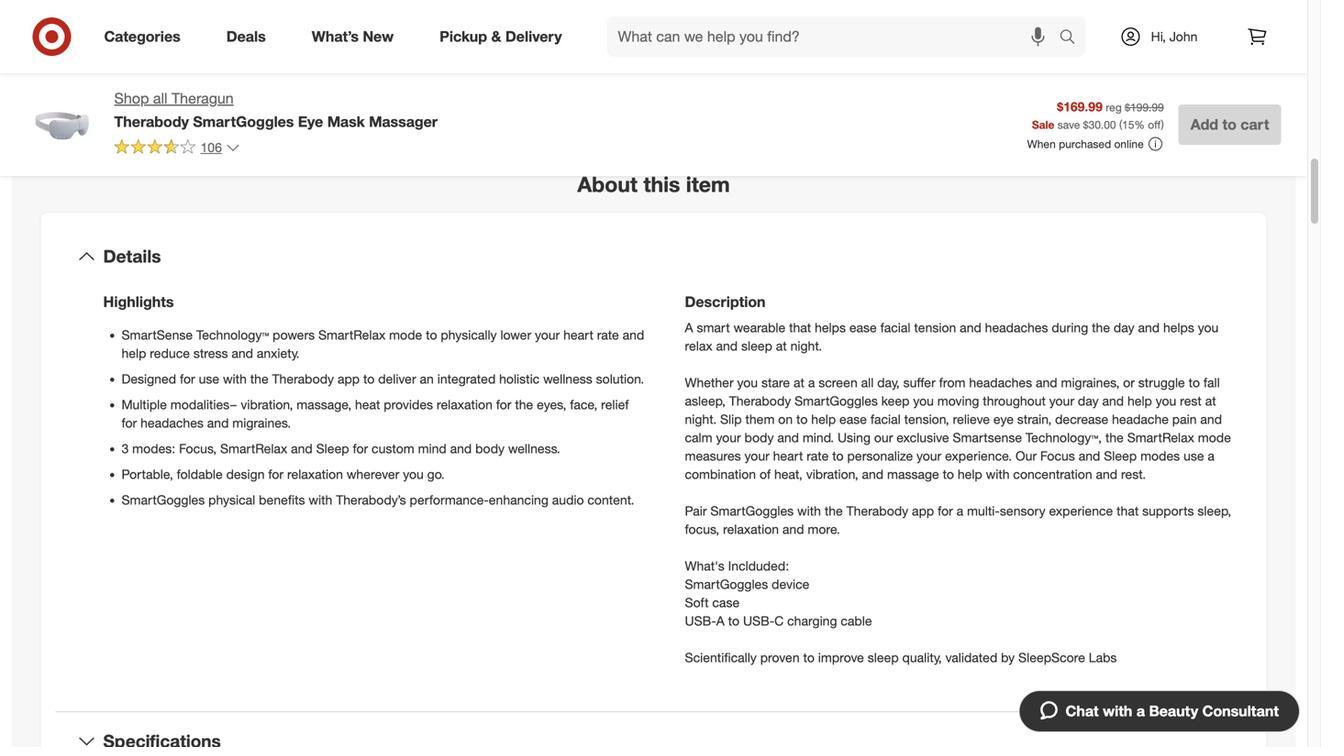 Task type: vqa. For each thing, say whether or not it's contained in the screenshot.
"and" inside '10 DELIGHTFUL CLASSIC COLORS: With bright red, purple, orange, green, yellow, teal, black, white, and a couple of shades of blue, there's a full spectrum of color for kids to create what they imagine'
no



Task type: describe. For each thing, give the bounding box(es) containing it.
a inside pair smartgoggles with the therabody app for a multi-sensory experience that supports sleep, focus, relaxation and more.
[[957, 504, 964, 520]]

help up headache
[[1128, 394, 1153, 410]]

rate inside smartsense technology™ powers smartrelax mode to physically lower your heart rate and help reduce stress and anxiety.
[[597, 327, 619, 344]]

$199.99
[[1125, 101, 1164, 114]]

smartrelax inside whether you stare at a screen all day, suffer from headaches and migraines, or struggle to fall asleep, therabody smartgoggles keep you moving throughout your day and help you rest at night. slip them on to help ease facial tension, relieve eye strain, decrease headache pain and calm your body and mind. using our exclusive smartsense technology™, the smartrelax mode measures your heart rate to personalize your experience. our focus and sleep modes use a combination of heat, vibration, and massage to help with concentration and rest.
[[1128, 430, 1195, 446]]

help down "experience."
[[958, 467, 983, 483]]

you inside a smart wearable that helps ease facial tension and headaches during the day and helps you relax and sleep at night.
[[1198, 320, 1219, 336]]

help inside smartsense technology™ powers smartrelax mode to physically lower your heart rate and help reduce stress and anxiety.
[[122, 346, 146, 362]]

headaches inside a smart wearable that helps ease facial tension and headaches during the day and helps you relax and sleep at night.
[[985, 320, 1049, 336]]

cable
[[841, 614, 872, 630]]

show more images
[[266, 98, 392, 116]]

that inside pair smartgoggles with the therabody app for a multi-sensory experience that supports sleep, focus, relaxation and more.
[[1117, 504, 1139, 520]]

with inside pair smartgoggles with the therabody app for a multi-sensory experience that supports sleep, focus, relaxation and more.
[[798, 504, 821, 520]]

0 horizontal spatial relaxation
[[287, 467, 343, 483]]

our
[[874, 430, 893, 446]]

calm
[[685, 430, 713, 446]]

and down technology™
[[232, 346, 253, 362]]

rest.
[[1121, 467, 1146, 483]]

physically
[[441, 327, 497, 344]]

reduce
[[150, 346, 190, 362]]

designed
[[122, 372, 176, 388]]

smartgoggles inside whether you stare at a screen all day, suffer from headaches and migraines, or struggle to fall asleep, therabody smartgoggles keep you moving throughout your day and help you rest at night. slip them on to help ease facial tension, relieve eye strain, decrease headache pain and calm your body and mind. using our exclusive smartsense technology™, the smartrelax mode measures your heart rate to personalize your experience. our focus and sleep modes use a combination of heat, vibration, and massage to help with concentration and rest.
[[795, 394, 878, 410]]

and down or
[[1103, 394, 1124, 410]]

eye
[[298, 113, 323, 131]]

massager
[[369, 113, 438, 131]]

improve
[[818, 650, 864, 666]]

30.00
[[1089, 118, 1117, 132]]

a inside button
[[1137, 703, 1145, 721]]

multiple
[[122, 397, 167, 413]]

moving
[[938, 394, 980, 410]]

pair smartgoggles with the therabody app for a multi-sensory experience that supports sleep, focus, relaxation and more.
[[685, 504, 1232, 538]]

for inside pair smartgoggles with the therabody app for a multi-sensory experience that supports sleep, focus, relaxation and more.
[[938, 504, 953, 520]]

on
[[779, 412, 793, 428]]

keep
[[882, 394, 910, 410]]

anxiety.
[[257, 346, 300, 362]]

pickup
[[440, 28, 487, 45]]

sponsored
[[1227, 95, 1282, 108]]

to inside the what's inclduded: smartgoggles device soft case usb-a to usb-c charging cable
[[728, 614, 740, 630]]

this
[[644, 172, 680, 198]]

smartgoggles inside pair smartgoggles with the therabody app for a multi-sensory experience that supports sleep, focus, relaxation and more.
[[711, 504, 794, 520]]

categories
[[104, 28, 181, 45]]

benefits
[[259, 493, 305, 509]]

relieve
[[953, 412, 990, 428]]

experience
[[1049, 504, 1113, 520]]

whether you stare at a screen all day, suffer from headaches and migraines, or struggle to fall asleep, therabody smartgoggles keep you moving throughout your day and help you rest at night. slip them on to help ease facial tension, relieve eye strain, decrease headache pain and calm your body and mind. using our exclusive smartsense technology™, the smartrelax mode measures your heart rate to personalize your experience. our focus and sleep modes use a combination of heat, vibration, and massage to help with concentration and rest.
[[685, 375, 1232, 483]]

the inside pair smartgoggles with the therabody app for a multi-sensory experience that supports sleep, focus, relaxation and more.
[[825, 504, 843, 520]]

that inside a smart wearable that helps ease facial tension and headaches during the day and helps you relax and sleep at night.
[[789, 320, 811, 336]]

design
[[226, 467, 265, 483]]

rest
[[1180, 394, 1202, 410]]

3 modes: focus, smartrelax and sleep for custom mind and body wellness.
[[122, 441, 561, 457]]

quality,
[[903, 650, 942, 666]]

for down multiple
[[122, 416, 137, 432]]

to right proven
[[804, 650, 815, 666]]

body inside whether you stare at a screen all day, suffer from headaches and migraines, or struggle to fall asleep, therabody smartgoggles keep you moving throughout your day and help you rest at night. slip them on to help ease facial tension, relieve eye strain, decrease headache pain and calm your body and mind. using our exclusive smartsense technology™, the smartrelax mode measures your heart rate to personalize your experience. our focus and sleep modes use a combination of heat, vibration, and massage to help with concentration and rest.
[[745, 430, 774, 446]]

details button
[[56, 228, 1252, 286]]

migraines.
[[232, 416, 291, 432]]

image of therabody smartgoggles eye mask massager image
[[26, 88, 100, 162]]

mind
[[418, 441, 447, 457]]

with inside whether you stare at a screen all day, suffer from headaches and migraines, or struggle to fall asleep, therabody smartgoggles keep you moving throughout your day and help you rest at night. slip them on to help ease facial tension, relieve eye strain, decrease headache pain and calm your body and mind. using our exclusive smartsense technology™, the smartrelax mode measures your heart rate to personalize your experience. our focus and sleep modes use a combination of heat, vibration, and massage to help with concentration and rest.
[[986, 467, 1010, 483]]

asleep,
[[685, 394, 726, 410]]

enhancing
[[489, 493, 549, 509]]

smartsense
[[953, 430, 1022, 446]]

pickup & delivery
[[440, 28, 562, 45]]

integrated
[[438, 372, 496, 388]]

106
[[201, 139, 222, 155]]

3
[[122, 441, 129, 457]]

categories link
[[89, 17, 203, 57]]

exclusive
[[897, 430, 950, 446]]

smartgoggles down portable, at left bottom
[[122, 493, 205, 509]]

smartrelax for smartsense technology™ powers smartrelax mode to physically lower your heart rate and help reduce stress and anxiety.
[[319, 327, 386, 344]]

sale
[[1032, 118, 1055, 132]]

therabody inside pair smartgoggles with the therabody app for a multi-sensory experience that supports sleep, focus, relaxation and more.
[[847, 504, 909, 520]]

smartrelax for 3 modes: focus, smartrelax and sleep for custom mind and body wellness.
[[220, 441, 287, 457]]

and up solution.
[[623, 327, 644, 344]]

purchased
[[1059, 137, 1112, 151]]

facial inside a smart wearable that helps ease facial tension and headaches during the day and helps you relax and sleep at night.
[[881, 320, 911, 336]]

and down on on the bottom
[[778, 430, 799, 446]]

wherever
[[347, 467, 400, 483]]

our
[[1016, 449, 1037, 465]]

rate inside whether you stare at a screen all day, suffer from headaches and migraines, or struggle to fall asleep, therabody smartgoggles keep you moving throughout your day and help you rest at night. slip them on to help ease facial tension, relieve eye strain, decrease headache pain and calm your body and mind. using our exclusive smartsense technology™, the smartrelax mode measures your heart rate to personalize your experience. our focus and sleep modes use a combination of heat, vibration, and massage to help with concentration and rest.
[[807, 449, 829, 465]]

using
[[838, 430, 871, 446]]

tension,
[[905, 412, 950, 428]]

1 usb- from the left
[[685, 614, 717, 630]]

use inside whether you stare at a screen all day, suffer from headaches and migraines, or struggle to fall asleep, therabody smartgoggles keep you moving throughout your day and help you rest at night. slip them on to help ease facial tension, relieve eye strain, decrease headache pain and calm your body and mind. using our exclusive smartsense technology™, the smartrelax mode measures your heart rate to personalize your experience. our focus and sleep modes use a combination of heat, vibration, and massage to help with concentration and rest.
[[1184, 449, 1205, 465]]

2 vertical spatial at
[[1206, 394, 1217, 410]]

audio
[[552, 493, 584, 509]]

heat
[[355, 397, 380, 413]]

to inside button
[[1223, 116, 1237, 134]]

smart
[[697, 320, 730, 336]]

technology™
[[196, 327, 269, 344]]

tension
[[914, 320, 957, 336]]

your down slip
[[716, 430, 741, 446]]

you left go.
[[403, 467, 424, 483]]

measures
[[685, 449, 741, 465]]

and right the tension
[[960, 320, 982, 336]]

ease inside a smart wearable that helps ease facial tension and headaches during the day and helps you relax and sleep at night.
[[850, 320, 877, 336]]

and right pain
[[1201, 412, 1222, 428]]

beauty
[[1149, 703, 1199, 721]]

device
[[772, 577, 810, 593]]

$169.99 reg $199.99 sale save $ 30.00 ( 15 % off )
[[1032, 99, 1164, 132]]

headaches inside 'multiple modalities– vibration, massage, heat provides relaxation for the eyes, face, relief for headaches and migraines.'
[[141, 416, 204, 432]]

facial inside whether you stare at a screen all day, suffer from headaches and migraines, or struggle to fall asleep, therabody smartgoggles keep you moving throughout your day and help you rest at night. slip them on to help ease facial tension, relieve eye strain, decrease headache pain and calm your body and mind. using our exclusive smartsense technology™, the smartrelax mode measures your heart rate to personalize your experience. our focus and sleep modes use a combination of heat, vibration, and massage to help with concentration and rest.
[[871, 412, 901, 428]]

$
[[1084, 118, 1089, 132]]

to down "experience."
[[943, 467, 954, 483]]

and down "smart"
[[716, 338, 738, 355]]

and up struggle
[[1138, 320, 1160, 336]]

vibration, inside whether you stare at a screen all day, suffer from headaches and migraines, or struggle to fall asleep, therabody smartgoggles keep you moving throughout your day and help you rest at night. slip them on to help ease facial tension, relieve eye strain, decrease headache pain and calm your body and mind. using our exclusive smartsense technology™, the smartrelax mode measures your heart rate to personalize your experience. our focus and sleep modes use a combination of heat, vibration, and massage to help with concentration and rest.
[[806, 467, 859, 483]]

your up the of
[[745, 449, 770, 465]]

a left screen
[[808, 375, 815, 391]]

add
[[1191, 116, 1219, 134]]

2 usb- from the left
[[743, 614, 775, 630]]

relax
[[685, 338, 713, 355]]

highlights
[[103, 294, 174, 311]]

focus,
[[179, 441, 217, 457]]

to left fall
[[1189, 375, 1200, 391]]

you up tension,
[[913, 394, 934, 410]]

focus
[[1041, 449, 1075, 465]]

theragun
[[172, 89, 234, 107]]

shop
[[114, 89, 149, 107]]

you down struggle
[[1156, 394, 1177, 410]]

all inside whether you stare at a screen all day, suffer from headaches and migraines, or struggle to fall asleep, therabody smartgoggles keep you moving throughout your day and help you rest at night. slip them on to help ease facial tension, relieve eye strain, decrease headache pain and calm your body and mind. using our exclusive smartsense technology™, the smartrelax mode measures your heart rate to personalize your experience. our focus and sleep modes use a combination of heat, vibration, and massage to help with concentration and rest.
[[861, 375, 874, 391]]

stare
[[762, 375, 790, 391]]

)
[[1161, 118, 1164, 132]]

supports
[[1143, 504, 1194, 520]]

and down 'personalize'
[[862, 467, 884, 483]]

eyes,
[[537, 397, 567, 413]]

1 vertical spatial sleep
[[868, 650, 899, 666]]

advertisement region
[[676, 23, 1282, 93]]

for up 'wherever' on the bottom left
[[353, 441, 368, 457]]

to down using
[[833, 449, 844, 465]]

multiple modalities– vibration, massage, heat provides relaxation for the eyes, face, relief for headaches and migraines.
[[122, 397, 629, 432]]

about this item
[[578, 172, 730, 198]]

them
[[746, 412, 775, 428]]

show
[[266, 98, 303, 116]]



Task type: locate. For each thing, give the bounding box(es) containing it.
vibration,
[[241, 397, 293, 413], [806, 467, 859, 483]]

with right benefits
[[309, 493, 333, 509]]

mode inside smartsense technology™ powers smartrelax mode to physically lower your heart rate and help reduce stress and anxiety.
[[389, 327, 422, 344]]

0 horizontal spatial smartrelax
[[220, 441, 287, 457]]

0 vertical spatial at
[[776, 338, 787, 355]]

0 vertical spatial relaxation
[[437, 397, 493, 413]]

1 vertical spatial use
[[1184, 449, 1205, 465]]

1 vertical spatial vibration,
[[806, 467, 859, 483]]

2 vertical spatial headaches
[[141, 416, 204, 432]]

and inside 'multiple modalities– vibration, massage, heat provides relaxation for the eyes, face, relief for headaches and migraines.'
[[207, 416, 229, 432]]

1 horizontal spatial mode
[[1198, 430, 1232, 446]]

the inside whether you stare at a screen all day, suffer from headaches and migraines, or struggle to fall asleep, therabody smartgoggles keep you moving throughout your day and help you rest at night. slip them on to help ease facial tension, relieve eye strain, decrease headache pain and calm your body and mind. using our exclusive smartsense technology™, the smartrelax mode measures your heart rate to personalize your experience. our focus and sleep modes use a combination of heat, vibration, and massage to help with concentration and rest.
[[1106, 430, 1124, 446]]

use right modes
[[1184, 449, 1205, 465]]

of
[[760, 467, 771, 483]]

1 horizontal spatial vibration,
[[806, 467, 859, 483]]

use down the stress
[[199, 372, 219, 388]]

usb-
[[685, 614, 717, 630], [743, 614, 775, 630]]

0 vertical spatial sleep
[[742, 338, 773, 355]]

1 vertical spatial app
[[912, 504, 934, 520]]

1 vertical spatial headaches
[[969, 375, 1033, 391]]

solution.
[[596, 372, 644, 388]]

0 horizontal spatial usb-
[[685, 614, 717, 630]]

smartrelax up modes
[[1128, 430, 1195, 446]]

when
[[1028, 137, 1056, 151]]

the inside a smart wearable that helps ease facial tension and headaches during the day and helps you relax and sleep at night.
[[1092, 320, 1111, 336]]

the down holistic
[[515, 397, 533, 413]]

1 horizontal spatial sleep
[[1104, 449, 1137, 465]]

online
[[1115, 137, 1144, 151]]

sleep down wearable
[[742, 338, 773, 355]]

and up portable, foldable design for relaxation wherever you go.
[[291, 441, 313, 457]]

1 vertical spatial mode
[[1198, 430, 1232, 446]]

headaches up throughout
[[969, 375, 1033, 391]]

1 horizontal spatial a
[[717, 614, 725, 630]]

heart up the wellness
[[564, 327, 594, 344]]

smartgoggles inside the what's inclduded: smartgoggles device soft case usb-a to usb-c charging cable
[[685, 577, 768, 593]]

0 vertical spatial that
[[789, 320, 811, 336]]

concentration
[[1014, 467, 1093, 483]]

c
[[775, 614, 784, 630]]

deals
[[226, 28, 266, 45]]

charging
[[788, 614, 837, 630]]

vibration, up migraines.
[[241, 397, 293, 413]]

your inside smartsense technology™ powers smartrelax mode to physically lower your heart rate and help reduce stress and anxiety.
[[535, 327, 560, 344]]

0 horizontal spatial vibration,
[[241, 397, 293, 413]]

therabody smartgoggles eye mask massager, 5 of 13 image
[[26, 0, 322, 73]]

relaxation down 3 modes: focus, smartrelax and sleep for custom mind and body wellness.
[[287, 467, 343, 483]]

show more images button
[[254, 87, 404, 128]]

sleep up rest.
[[1104, 449, 1137, 465]]

wellness
[[543, 372, 593, 388]]

personalize
[[848, 449, 913, 465]]

relief
[[601, 397, 629, 413]]

throughout
[[983, 394, 1046, 410]]

smartgoggles up case
[[685, 577, 768, 593]]

case
[[713, 595, 740, 611]]

struggle
[[1139, 375, 1185, 391]]

to down case
[[728, 614, 740, 630]]

that right wearable
[[789, 320, 811, 336]]

to inside smartsense technology™ powers smartrelax mode to physically lower your heart rate and help reduce stress and anxiety.
[[426, 327, 437, 344]]

1 horizontal spatial helps
[[1164, 320, 1195, 336]]

images
[[345, 98, 392, 116]]

at right 'stare'
[[794, 375, 805, 391]]

1 vertical spatial rate
[[807, 449, 829, 465]]

helps
[[815, 320, 846, 336], [1164, 320, 1195, 336]]

fall
[[1204, 375, 1220, 391]]

hi,
[[1151, 28, 1166, 45]]

app inside pair smartgoggles with the therabody app for a multi-sensory experience that supports sleep, focus, relaxation and more.
[[912, 504, 934, 520]]

scientifically proven to improve sleep quality, validated by sleepscore labs
[[685, 650, 1117, 666]]

for up benefits
[[268, 467, 284, 483]]

1 vertical spatial heart
[[773, 449, 803, 465]]

day right 'during'
[[1114, 320, 1135, 336]]

body down them
[[745, 430, 774, 446]]

0 horizontal spatial mode
[[389, 327, 422, 344]]

1 vertical spatial day
[[1078, 394, 1099, 410]]

1 horizontal spatial night.
[[791, 338, 822, 355]]

or
[[1124, 375, 1135, 391]]

about
[[578, 172, 638, 198]]

1 horizontal spatial body
[[745, 430, 774, 446]]

therabody down massage
[[847, 504, 909, 520]]

to right on on the bottom
[[797, 412, 808, 428]]

search button
[[1051, 17, 1095, 61]]

therabody inside 'shop all theragun therabody smartgoggles eye mask massager'
[[114, 113, 189, 131]]

reg
[[1106, 101, 1122, 114]]

headaches up modes:
[[141, 416, 204, 432]]

(
[[1120, 118, 1123, 132]]

to up heat
[[363, 372, 375, 388]]

experience.
[[945, 449, 1012, 465]]

1 vertical spatial that
[[1117, 504, 1139, 520]]

1 vertical spatial ease
[[840, 412, 867, 428]]

1 horizontal spatial sleep
[[868, 650, 899, 666]]

1 helps from the left
[[815, 320, 846, 336]]

labs
[[1089, 650, 1117, 666]]

0 vertical spatial all
[[153, 89, 168, 107]]

to left physically
[[426, 327, 437, 344]]

2 vertical spatial relaxation
[[723, 522, 779, 538]]

a left beauty
[[1137, 703, 1145, 721]]

and left more.
[[783, 522, 804, 538]]

2 horizontal spatial relaxation
[[723, 522, 779, 538]]

a down case
[[717, 614, 725, 630]]

a left "multi-"
[[957, 504, 964, 520]]

sleep left quality,
[[868, 650, 899, 666]]

app down massage
[[912, 504, 934, 520]]

the right 'during'
[[1092, 320, 1111, 336]]

0 horizontal spatial at
[[776, 338, 787, 355]]

0 vertical spatial facial
[[881, 320, 911, 336]]

more
[[307, 98, 341, 116]]

at down wearable
[[776, 338, 787, 355]]

2 horizontal spatial smartrelax
[[1128, 430, 1195, 446]]

a
[[685, 320, 693, 336], [717, 614, 725, 630]]

0 horizontal spatial heart
[[564, 327, 594, 344]]

heart
[[564, 327, 594, 344], [773, 449, 803, 465]]

relaxation down the 'integrated'
[[437, 397, 493, 413]]

$169.99
[[1057, 99, 1103, 115]]

ease inside whether you stare at a screen all day, suffer from headaches and migraines, or struggle to fall asleep, therabody smartgoggles keep you moving throughout your day and help you rest at night. slip them on to help ease facial tension, relieve eye strain, decrease headache pain and calm your body and mind. using our exclusive smartsense technology™, the smartrelax mode measures your heart rate to personalize your experience. our focus and sleep modes use a combination of heat, vibration, and massage to help with concentration and rest.
[[840, 412, 867, 428]]

smartgoggles down the of
[[711, 504, 794, 520]]

night. up screen
[[791, 338, 822, 355]]

smartrelax inside smartsense technology™ powers smartrelax mode to physically lower your heart rate and help reduce stress and anxiety.
[[319, 327, 386, 344]]

with up more.
[[798, 504, 821, 520]]

0 vertical spatial heart
[[564, 327, 594, 344]]

all
[[153, 89, 168, 107], [861, 375, 874, 391]]

day
[[1114, 320, 1135, 336], [1078, 394, 1099, 410]]

the down anxiety.
[[250, 372, 269, 388]]

smartgoggles physical benefits with therabody's performance-enhancing audio content.
[[122, 493, 635, 509]]

the inside 'multiple modalities– vibration, massage, heat provides relaxation for the eyes, face, relief for headaches and migraines.'
[[515, 397, 533, 413]]

help down smartsense
[[122, 346, 146, 362]]

%
[[1135, 118, 1145, 132]]

1 vertical spatial relaxation
[[287, 467, 343, 483]]

2 horizontal spatial at
[[1206, 394, 1217, 410]]

chat with a beauty consultant button
[[1019, 691, 1300, 733]]

1 horizontal spatial use
[[1184, 449, 1205, 465]]

0 vertical spatial vibration,
[[241, 397, 293, 413]]

heart up heat,
[[773, 449, 803, 465]]

add to cart
[[1191, 116, 1270, 134]]

image gallery element
[[26, 0, 632, 128]]

therabody's
[[336, 493, 406, 509]]

and inside pair smartgoggles with the therabody app for a multi-sensory experience that supports sleep, focus, relaxation and more.
[[783, 522, 804, 538]]

for left "multi-"
[[938, 504, 953, 520]]

your down exclusive
[[917, 449, 942, 465]]

delivery
[[506, 28, 562, 45]]

custom
[[372, 441, 415, 457]]

for
[[180, 372, 195, 388], [496, 397, 512, 413], [122, 416, 137, 432], [353, 441, 368, 457], [268, 467, 284, 483], [938, 504, 953, 520]]

lower
[[501, 327, 531, 344]]

0 horizontal spatial that
[[789, 320, 811, 336]]

a right modes
[[1208, 449, 1215, 465]]

with inside button
[[1103, 703, 1133, 721]]

heart inside smartsense technology™ powers smartrelax mode to physically lower your heart rate and help reduce stress and anxiety.
[[564, 327, 594, 344]]

migraines,
[[1061, 375, 1120, 391]]

a smart wearable that helps ease facial tension and headaches during the day and helps you relax and sleep at night.
[[685, 320, 1219, 355]]

at down fall
[[1206, 394, 1217, 410]]

smartgoggles up 106
[[193, 113, 294, 131]]

the up more.
[[825, 504, 843, 520]]

headaches inside whether you stare at a screen all day, suffer from headaches and migraines, or struggle to fall asleep, therabody smartgoggles keep you moving throughout your day and help you rest at night. slip them on to help ease facial tension, relieve eye strain, decrease headache pain and calm your body and mind. using our exclusive smartsense technology™, the smartrelax mode measures your heart rate to personalize your experience. our focus and sleep modes use a combination of heat, vibration, and massage to help with concentration and rest.
[[969, 375, 1033, 391]]

0 horizontal spatial rate
[[597, 327, 619, 344]]

day inside whether you stare at a screen all day, suffer from headaches and migraines, or struggle to fall asleep, therabody smartgoggles keep you moving throughout your day and help you rest at night. slip them on to help ease facial tension, relieve eye strain, decrease headache pain and calm your body and mind. using our exclusive smartsense technology™, the smartrelax mode measures your heart rate to personalize your experience. our focus and sleep modes use a combination of heat, vibration, and massage to help with concentration and rest.
[[1078, 394, 1099, 410]]

designed for use with the therabody app to deliver an integrated holistic wellness solution.
[[122, 372, 644, 388]]

mode down rest
[[1198, 430, 1232, 446]]

What can we help you find? suggestions appear below search field
[[607, 17, 1064, 57]]

wearable
[[734, 320, 786, 336]]

1 horizontal spatial heart
[[773, 449, 803, 465]]

1 vertical spatial night.
[[685, 412, 717, 428]]

1 horizontal spatial that
[[1117, 504, 1139, 520]]

sleep inside whether you stare at a screen all day, suffer from headaches and migraines, or struggle to fall asleep, therabody smartgoggles keep you moving throughout your day and help you rest at night. slip them on to help ease facial tension, relieve eye strain, decrease headache pain and calm your body and mind. using our exclusive smartsense technology™, the smartrelax mode measures your heart rate to personalize your experience. our focus and sleep modes use a combination of heat, vibration, and massage to help with concentration and rest.
[[1104, 449, 1137, 465]]

item
[[686, 172, 730, 198]]

ease
[[850, 320, 877, 336], [840, 412, 867, 428]]

consultant
[[1203, 703, 1279, 721]]

relaxation inside pair smartgoggles with the therabody app for a multi-sensory experience that supports sleep, focus, relaxation and more.
[[723, 522, 779, 538]]

0 horizontal spatial use
[[199, 372, 219, 388]]

new
[[363, 28, 394, 45]]

use
[[199, 372, 219, 388], [1184, 449, 1205, 465]]

relaxation up inclduded:
[[723, 522, 779, 538]]

0 horizontal spatial body
[[475, 441, 505, 457]]

provides
[[384, 397, 433, 413]]

1 horizontal spatial smartrelax
[[319, 327, 386, 344]]

at inside a smart wearable that helps ease facial tension and headaches during the day and helps you relax and sleep at night.
[[776, 338, 787, 355]]

1 horizontal spatial relaxation
[[437, 397, 493, 413]]

all left the day,
[[861, 375, 874, 391]]

whether
[[685, 375, 734, 391]]

decrease
[[1056, 412, 1109, 428]]

headache
[[1112, 412, 1169, 428]]

sleep inside a smart wearable that helps ease facial tension and headaches during the day and helps you relax and sleep at night.
[[742, 338, 773, 355]]

rate up solution.
[[597, 327, 619, 344]]

when purchased online
[[1028, 137, 1144, 151]]

1 horizontal spatial rate
[[807, 449, 829, 465]]

0 horizontal spatial sleep
[[742, 338, 773, 355]]

and down modalities–
[[207, 416, 229, 432]]

0 horizontal spatial sleep
[[316, 441, 349, 457]]

heart inside whether you stare at a screen all day, suffer from headaches and migraines, or struggle to fall asleep, therabody smartgoggles keep you moving throughout your day and help you rest at night. slip them on to help ease facial tension, relieve eye strain, decrease headache pain and calm your body and mind. using our exclusive smartsense technology™, the smartrelax mode measures your heart rate to personalize your experience. our focus and sleep modes use a combination of heat, vibration, and massage to help with concentration and rest.
[[773, 449, 803, 465]]

0 vertical spatial ease
[[850, 320, 877, 336]]

day inside a smart wearable that helps ease facial tension and headaches during the day and helps you relax and sleep at night.
[[1114, 320, 1135, 336]]

stress
[[193, 346, 228, 362]]

what's
[[312, 28, 359, 45]]

a inside a smart wearable that helps ease facial tension and headaches during the day and helps you relax and sleep at night.
[[685, 320, 693, 336]]

powers
[[273, 327, 315, 344]]

therabody smartgoggles eye mask massager, 6 of 13 image
[[336, 0, 632, 73]]

smartrelax
[[319, 327, 386, 344], [1128, 430, 1195, 446], [220, 441, 287, 457]]

and up throughout
[[1036, 375, 1058, 391]]

1 vertical spatial all
[[861, 375, 874, 391]]

for down holistic
[[496, 397, 512, 413]]

what's new link
[[296, 17, 417, 57]]

1 horizontal spatial app
[[912, 504, 934, 520]]

for up modalities–
[[180, 372, 195, 388]]

1 horizontal spatial all
[[861, 375, 874, 391]]

with right chat
[[1103, 703, 1133, 721]]

pair
[[685, 504, 707, 520]]

a up relax
[[685, 320, 693, 336]]

by
[[1001, 650, 1015, 666]]

0 vertical spatial night.
[[791, 338, 822, 355]]

help
[[122, 346, 146, 362], [1128, 394, 1153, 410], [812, 412, 836, 428], [958, 467, 983, 483]]

all inside 'shop all theragun therabody smartgoggles eye mask massager'
[[153, 89, 168, 107]]

1 horizontal spatial usb-
[[743, 614, 775, 630]]

0 vertical spatial a
[[685, 320, 693, 336]]

therabody down shop
[[114, 113, 189, 131]]

and down technology™,
[[1079, 449, 1101, 465]]

1 vertical spatial a
[[717, 614, 725, 630]]

smartgoggles inside 'shop all theragun therabody smartgoggles eye mask massager'
[[193, 113, 294, 131]]

helps up struggle
[[1164, 320, 1195, 336]]

therabody inside whether you stare at a screen all day, suffer from headaches and migraines, or struggle to fall asleep, therabody smartgoggles keep you moving throughout your day and help you rest at night. slip them on to help ease facial tension, relieve eye strain, decrease headache pain and calm your body and mind. using our exclusive smartsense technology™, the smartrelax mode measures your heart rate to personalize your experience. our focus and sleep modes use a combination of heat, vibration, and massage to help with concentration and rest.
[[729, 394, 791, 410]]

day,
[[878, 375, 900, 391]]

portable,
[[122, 467, 173, 483]]

2 helps from the left
[[1164, 320, 1195, 336]]

smartrelax down migraines.
[[220, 441, 287, 457]]

with
[[223, 372, 247, 388], [986, 467, 1010, 483], [309, 493, 333, 509], [798, 504, 821, 520], [1103, 703, 1133, 721]]

night. inside whether you stare at a screen all day, suffer from headaches and migraines, or struggle to fall asleep, therabody smartgoggles keep you moving throughout your day and help you rest at night. slip them on to help ease facial tension, relieve eye strain, decrease headache pain and calm your body and mind. using our exclusive smartsense technology™, the smartrelax mode measures your heart rate to personalize your experience. our focus and sleep modes use a combination of heat, vibration, and massage to help with concentration and rest.
[[685, 412, 717, 428]]

0 horizontal spatial day
[[1078, 394, 1099, 410]]

the down headache
[[1106, 430, 1124, 446]]

from
[[939, 375, 966, 391]]

chat
[[1066, 703, 1099, 721]]

smartrelax up the designed for use with the therabody app to deliver an integrated holistic wellness solution.
[[319, 327, 386, 344]]

slip
[[720, 412, 742, 428]]

help up mind.
[[812, 412, 836, 428]]

vibration, down mind.
[[806, 467, 859, 483]]

0 horizontal spatial night.
[[685, 412, 717, 428]]

0 vertical spatial use
[[199, 372, 219, 388]]

mode inside whether you stare at a screen all day, suffer from headaches and migraines, or struggle to fall asleep, therabody smartgoggles keep you moving throughout your day and help you rest at night. slip them on to help ease facial tension, relieve eye strain, decrease headache pain and calm your body and mind. using our exclusive smartsense technology™, the smartrelax mode measures your heart rate to personalize your experience. our focus and sleep modes use a combination of heat, vibration, and massage to help with concentration and rest.
[[1198, 430, 1232, 446]]

day down migraines,
[[1078, 394, 1099, 410]]

during
[[1052, 320, 1089, 336]]

night. inside a smart wearable that helps ease facial tension and headaches during the day and helps you relax and sleep at night.
[[791, 338, 822, 355]]

all right shop
[[153, 89, 168, 107]]

and right mind
[[450, 441, 472, 457]]

0 vertical spatial rate
[[597, 327, 619, 344]]

1 horizontal spatial day
[[1114, 320, 1135, 336]]

0 vertical spatial mode
[[389, 327, 422, 344]]

rate down mind.
[[807, 449, 829, 465]]

app up heat
[[338, 372, 360, 388]]

usb- up proven
[[743, 614, 775, 630]]

modes
[[1141, 449, 1180, 465]]

with down the stress
[[223, 372, 247, 388]]

you left 'stare'
[[737, 375, 758, 391]]

sleep,
[[1198, 504, 1232, 520]]

your right lower on the left
[[535, 327, 560, 344]]

0 horizontal spatial app
[[338, 372, 360, 388]]

massage,
[[297, 397, 352, 413]]

1 vertical spatial facial
[[871, 412, 901, 428]]

0 vertical spatial day
[[1114, 320, 1135, 336]]

0 vertical spatial app
[[338, 372, 360, 388]]

relaxation
[[437, 397, 493, 413], [287, 467, 343, 483], [723, 522, 779, 538]]

relaxation inside 'multiple modalities– vibration, massage, heat provides relaxation for the eyes, face, relief for headaches and migraines.'
[[437, 397, 493, 413]]

vibration, inside 'multiple modalities– vibration, massage, heat provides relaxation for the eyes, face, relief for headaches and migraines.'
[[241, 397, 293, 413]]

save
[[1058, 118, 1080, 132]]

therabody up massage, at left
[[272, 372, 334, 388]]

facial left the tension
[[881, 320, 911, 336]]

facial up our
[[871, 412, 901, 428]]

ease up screen
[[850, 320, 877, 336]]

your up decrease
[[1050, 394, 1075, 410]]

night. up calm
[[685, 412, 717, 428]]

therabody up them
[[729, 394, 791, 410]]

search
[[1051, 29, 1095, 47]]

0 horizontal spatial all
[[153, 89, 168, 107]]

eye
[[994, 412, 1014, 428]]

0 horizontal spatial helps
[[815, 320, 846, 336]]

0 horizontal spatial a
[[685, 320, 693, 336]]

1 vertical spatial at
[[794, 375, 805, 391]]

mode up deliver
[[389, 327, 422, 344]]

and left rest.
[[1096, 467, 1118, 483]]

validated
[[946, 650, 998, 666]]

0 vertical spatial headaches
[[985, 320, 1049, 336]]

1 horizontal spatial at
[[794, 375, 805, 391]]

a inside the what's inclduded: smartgoggles device soft case usb-a to usb-c charging cable
[[717, 614, 725, 630]]

ease up using
[[840, 412, 867, 428]]

an
[[420, 372, 434, 388]]



